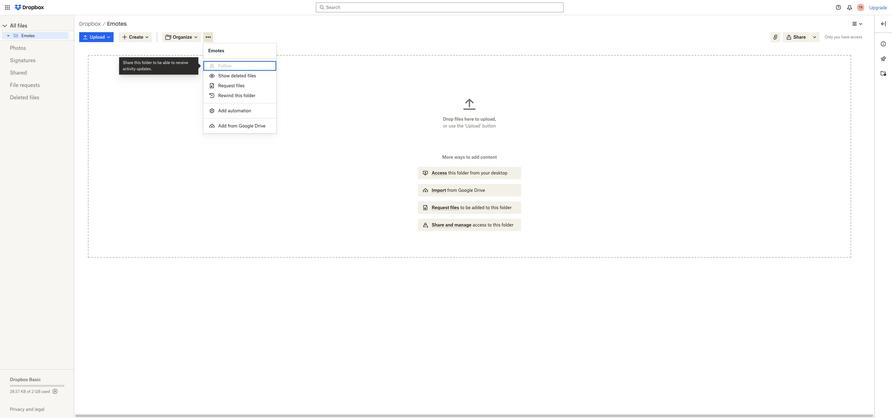 Task type: describe. For each thing, give the bounding box(es) containing it.
access for manage
[[473, 222, 487, 228]]

drop
[[443, 116, 454, 122]]

deleted
[[10, 94, 28, 101]]

shared link
[[10, 67, 64, 79]]

follow
[[218, 63, 232, 68]]

/
[[103, 21, 105, 26]]

add automation menu item
[[203, 106, 277, 116]]

more ways to add content
[[443, 155, 497, 160]]

files for request files
[[236, 83, 245, 88]]

drive for add from google drive
[[255, 123, 266, 129]]

and for legal
[[26, 407, 33, 412]]

added
[[472, 205, 485, 210]]

rewind this folder
[[218, 93, 256, 98]]

rewind
[[218, 93, 234, 98]]

gb
[[35, 390, 41, 394]]

kb
[[21, 390, 26, 394]]

shared
[[10, 70, 27, 76]]

to left be
[[461, 205, 465, 210]]

show deleted files
[[218, 73, 256, 78]]

'upload'
[[465, 123, 482, 129]]

you
[[835, 35, 841, 39]]

emotes link
[[13, 32, 68, 39]]

open details pane image
[[881, 20, 888, 28]]

add for add automation
[[218, 108, 227, 113]]

upgrade
[[870, 5, 888, 10]]

this inside menu item
[[235, 93, 243, 98]]

automation
[[228, 108, 252, 113]]

28.57
[[10, 390, 20, 394]]

your
[[481, 170, 490, 176]]

open pinned items image
[[881, 55, 888, 63]]

deleted files link
[[10, 91, 64, 104]]

file requests
[[10, 82, 40, 88]]

more
[[443, 155, 454, 160]]

from for add from google drive
[[228, 123, 238, 129]]

share button
[[784, 32, 810, 42]]

get more space image
[[51, 388, 59, 396]]

deleted
[[231, 73, 247, 78]]

requests
[[20, 82, 40, 88]]

folder inside menu item
[[244, 93, 256, 98]]

open activity image
[[881, 70, 888, 77]]

access
[[432, 170, 447, 176]]

have
[[842, 35, 850, 39]]

global header element
[[0, 0, 893, 15]]

import
[[432, 188, 447, 193]]

emotes inside all files tree
[[21, 33, 35, 38]]

add automation
[[218, 108, 252, 113]]

import from google drive
[[432, 188, 485, 193]]

request files
[[218, 83, 245, 88]]

1 horizontal spatial emotes
[[107, 21, 127, 27]]

request for request files
[[218, 83, 235, 88]]

photos link
[[10, 42, 64, 54]]

all files tree
[[1, 21, 74, 41]]

show deleted files menu item
[[203, 71, 277, 81]]

basic
[[29, 377, 41, 383]]

request for request files to be added to this folder
[[432, 205, 450, 210]]

2 horizontal spatial emotes
[[208, 48, 225, 53]]

only
[[826, 35, 834, 39]]

google for add from google drive
[[239, 123, 254, 129]]

this right access
[[449, 170, 456, 176]]

dropbox logo - go to the homepage image
[[12, 2, 46, 12]]

access for have
[[851, 35, 863, 39]]

files for drop files here to upload, or use the 'upload' button
[[455, 116, 464, 122]]

of
[[27, 390, 30, 394]]

or
[[444, 123, 448, 129]]

share and manage access to this folder
[[432, 222, 514, 228]]

only you have access
[[826, 35, 863, 39]]

show
[[218, 73, 230, 78]]

here
[[465, 116, 474, 122]]

privacy and legal link
[[10, 407, 74, 412]]

add from google drive
[[218, 123, 266, 129]]

the
[[457, 123, 464, 129]]

files for all files
[[18, 23, 27, 29]]



Task type: vqa. For each thing, say whether or not it's contained in the screenshot.
and
yes



Task type: locate. For each thing, give the bounding box(es) containing it.
request inside 'menu item'
[[218, 83, 235, 88]]

1 horizontal spatial drive
[[475, 188, 485, 193]]

and left legal at the bottom
[[26, 407, 33, 412]]

upgrade link
[[870, 5, 888, 10]]

legal
[[35, 407, 44, 412]]

google
[[239, 123, 254, 129], [459, 188, 473, 193]]

1 vertical spatial drive
[[475, 188, 485, 193]]

open information panel image
[[881, 40, 888, 48]]

access this folder from your desktop
[[432, 170, 508, 176]]

to left add
[[466, 155, 471, 160]]

google for import from google drive
[[459, 188, 473, 193]]

share left manage
[[432, 222, 445, 228]]

0 horizontal spatial emotes
[[21, 33, 35, 38]]

this down request files 'menu item'
[[235, 93, 243, 98]]

from inside menu item
[[228, 123, 238, 129]]

0 vertical spatial from
[[228, 123, 238, 129]]

share inside more ways to add content element
[[432, 222, 445, 228]]

button
[[483, 123, 496, 129]]

follow menu item
[[203, 61, 277, 71]]

dropbox basic
[[10, 377, 41, 383]]

google down add automation menu item
[[239, 123, 254, 129]]

and left manage
[[446, 222, 454, 228]]

files inside drop files here to upload, or use the 'upload' button
[[455, 116, 464, 122]]

from for import from google drive
[[448, 188, 457, 193]]

to
[[475, 116, 480, 122], [466, 155, 471, 160], [461, 205, 465, 210], [486, 205, 490, 210], [488, 222, 492, 228]]

privacy
[[10, 407, 25, 412]]

privacy and legal
[[10, 407, 44, 412]]

files for deleted files
[[30, 94, 39, 101]]

access
[[851, 35, 863, 39], [473, 222, 487, 228]]

dropbox for dropbox basic
[[10, 377, 28, 383]]

desktop
[[492, 170, 508, 176]]

1 vertical spatial from
[[470, 170, 480, 176]]

drive up added
[[475, 188, 485, 193]]

from right 'import' at the top
[[448, 188, 457, 193]]

share
[[794, 34, 807, 40], [432, 222, 445, 228]]

add down add automation at left top
[[218, 123, 227, 129]]

add from google drive menu item
[[203, 121, 277, 131]]

files down the show deleted files menu item
[[236, 83, 245, 88]]

add for add from google drive
[[218, 123, 227, 129]]

folder
[[244, 93, 256, 98], [457, 170, 469, 176], [500, 205, 512, 210], [502, 222, 514, 228]]

1 vertical spatial access
[[473, 222, 487, 228]]

use
[[449, 123, 456, 129]]

1 horizontal spatial request
[[432, 205, 450, 210]]

files for request files to be added to this folder
[[451, 205, 460, 210]]

0 vertical spatial share
[[794, 34, 807, 40]]

1 horizontal spatial from
[[448, 188, 457, 193]]

drive
[[255, 123, 266, 129], [475, 188, 485, 193]]

dropbox link
[[79, 20, 101, 28]]

1 vertical spatial request
[[432, 205, 450, 210]]

2 add from the top
[[218, 123, 227, 129]]

and inside more ways to add content element
[[446, 222, 454, 228]]

1 horizontal spatial google
[[459, 188, 473, 193]]

1 vertical spatial and
[[26, 407, 33, 412]]

emotes right /
[[107, 21, 127, 27]]

and
[[446, 222, 454, 228], [26, 407, 33, 412]]

drive for import from google drive
[[475, 188, 485, 193]]

file
[[10, 82, 18, 88]]

drive down add automation menu item
[[255, 123, 266, 129]]

1 horizontal spatial and
[[446, 222, 454, 228]]

drop files here to upload, or use the 'upload' button
[[443, 116, 497, 129]]

add
[[472, 155, 480, 160]]

1 vertical spatial share
[[432, 222, 445, 228]]

0 vertical spatial google
[[239, 123, 254, 129]]

1 vertical spatial dropbox
[[10, 377, 28, 383]]

drive inside more ways to add content element
[[475, 188, 485, 193]]

upload,
[[481, 116, 497, 122]]

deleted files
[[10, 94, 39, 101]]

files
[[18, 23, 27, 29], [248, 73, 256, 78], [236, 83, 245, 88], [30, 94, 39, 101], [455, 116, 464, 122], [451, 205, 460, 210]]

all files
[[10, 23, 27, 29]]

signatures
[[10, 57, 36, 63]]

0 horizontal spatial google
[[239, 123, 254, 129]]

request files to be added to this folder
[[432, 205, 512, 210]]

files right all
[[18, 23, 27, 29]]

drive inside menu item
[[255, 123, 266, 129]]

share left only in the right of the page
[[794, 34, 807, 40]]

all files link
[[10, 21, 74, 31]]

0 vertical spatial emotes
[[107, 21, 127, 27]]

google inside more ways to add content element
[[459, 188, 473, 193]]

signatures link
[[10, 54, 64, 67]]

share for share
[[794, 34, 807, 40]]

photos
[[10, 45, 26, 51]]

2 vertical spatial from
[[448, 188, 457, 193]]

0 vertical spatial drive
[[255, 123, 266, 129]]

content
[[481, 155, 497, 160]]

share inside share 'button'
[[794, 34, 807, 40]]

request down 'import' at the top
[[432, 205, 450, 210]]

this
[[235, 93, 243, 98], [449, 170, 456, 176], [491, 205, 499, 210], [493, 222, 501, 228]]

1 horizontal spatial share
[[794, 34, 807, 40]]

1 vertical spatial google
[[459, 188, 473, 193]]

from
[[228, 123, 238, 129], [470, 170, 480, 176], [448, 188, 457, 193]]

dropbox up 28.57
[[10, 377, 28, 383]]

request up rewind
[[218, 83, 235, 88]]

1 horizontal spatial dropbox
[[79, 21, 101, 27]]

dropbox left /
[[79, 21, 101, 27]]

from left "your"
[[470, 170, 480, 176]]

this down the request files to be added to this folder
[[493, 222, 501, 228]]

1 horizontal spatial access
[[851, 35, 863, 39]]

dropbox / emotes
[[79, 21, 127, 27]]

1 add from the top
[[218, 108, 227, 113]]

0 vertical spatial and
[[446, 222, 454, 228]]

be
[[466, 205, 471, 210]]

used
[[42, 390, 50, 394]]

and for manage
[[446, 222, 454, 228]]

manage
[[455, 222, 472, 228]]

request
[[218, 83, 235, 88], [432, 205, 450, 210]]

0 vertical spatial add
[[218, 108, 227, 113]]

more ways to add content element
[[417, 154, 523, 238]]

access inside more ways to add content element
[[473, 222, 487, 228]]

add
[[218, 108, 227, 113], [218, 123, 227, 129]]

files right deleted
[[248, 73, 256, 78]]

rewind this folder menu item
[[203, 91, 277, 101]]

from down add automation at left top
[[228, 123, 238, 129]]

files inside tree
[[18, 23, 27, 29]]

emotes up "follow"
[[208, 48, 225, 53]]

ways
[[455, 155, 465, 160]]

emotes down all files on the top left of the page
[[21, 33, 35, 38]]

files inside 'menu item'
[[236, 83, 245, 88]]

files inside more ways to add content element
[[451, 205, 460, 210]]

request files menu item
[[203, 81, 277, 91]]

2
[[31, 390, 34, 394]]

request inside more ways to add content element
[[432, 205, 450, 210]]

to right the here
[[475, 116, 480, 122]]

0 horizontal spatial dropbox
[[10, 377, 28, 383]]

file requests link
[[10, 79, 64, 91]]

all
[[10, 23, 16, 29]]

files down file requests link
[[30, 94, 39, 101]]

access right have
[[851, 35, 863, 39]]

share for share and manage access to this folder
[[432, 222, 445, 228]]

dropbox
[[79, 21, 101, 27], [10, 377, 28, 383]]

28.57 kb of 2 gb used
[[10, 390, 50, 394]]

0 horizontal spatial share
[[432, 222, 445, 228]]

0 vertical spatial dropbox
[[79, 21, 101, 27]]

files left be
[[451, 205, 460, 210]]

0 vertical spatial request
[[218, 83, 235, 88]]

this right added
[[491, 205, 499, 210]]

to down the request files to be added to this folder
[[488, 222, 492, 228]]

google inside add from google drive menu item
[[239, 123, 254, 129]]

0 horizontal spatial access
[[473, 222, 487, 228]]

files inside menu item
[[248, 73, 256, 78]]

0 horizontal spatial and
[[26, 407, 33, 412]]

files up the
[[455, 116, 464, 122]]

2 horizontal spatial from
[[470, 170, 480, 176]]

add down rewind
[[218, 108, 227, 113]]

to inside drop files here to upload, or use the 'upload' button
[[475, 116, 480, 122]]

emotes
[[107, 21, 127, 27], [21, 33, 35, 38], [208, 48, 225, 53]]

google up be
[[459, 188, 473, 193]]

1 vertical spatial add
[[218, 123, 227, 129]]

access right manage
[[473, 222, 487, 228]]

0 horizontal spatial drive
[[255, 123, 266, 129]]

0 horizontal spatial from
[[228, 123, 238, 129]]

0 horizontal spatial request
[[218, 83, 235, 88]]

2 vertical spatial emotes
[[208, 48, 225, 53]]

dropbox for dropbox / emotes
[[79, 21, 101, 27]]

to right added
[[486, 205, 490, 210]]

1 vertical spatial emotes
[[21, 33, 35, 38]]

0 vertical spatial access
[[851, 35, 863, 39]]



